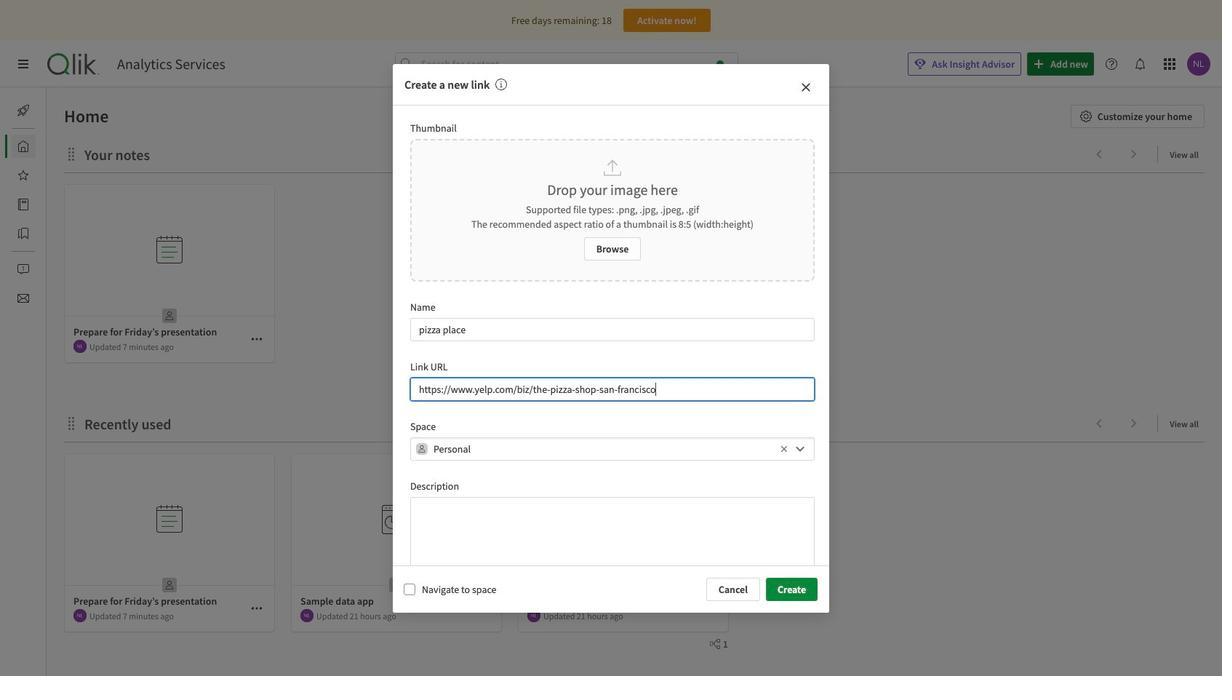 Task type: vqa. For each thing, say whether or not it's contained in the screenshot.
Catalog icon
yes



Task type: locate. For each thing, give the bounding box(es) containing it.
noah lott image
[[74, 340, 87, 353], [74, 609, 87, 622], [301, 609, 314, 622], [528, 609, 541, 622]]

None text field
[[411, 318, 815, 341], [434, 437, 777, 461], [411, 497, 815, 568], [411, 318, 815, 341], [434, 437, 777, 461], [411, 497, 815, 568]]

noah lott element
[[74, 340, 87, 353], [74, 609, 87, 622], [301, 609, 314, 622], [528, 609, 541, 622]]

dialog
[[393, 64, 830, 641]]

move collection image
[[64, 147, 79, 161]]

open sidebar menu image
[[17, 58, 29, 70]]

move collection image
[[64, 416, 79, 431]]

alerts image
[[17, 263, 29, 275]]

favorites image
[[17, 170, 29, 181]]

main content
[[41, 87, 1223, 676]]

None text field
[[411, 377, 815, 401]]

subscriptions image
[[17, 293, 29, 304]]

getting started image
[[17, 105, 29, 116]]



Task type: describe. For each thing, give the bounding box(es) containing it.
analytics services element
[[117, 55, 226, 73]]

home badge image
[[717, 60, 724, 68]]

catalog image
[[17, 199, 29, 210]]

collections image
[[17, 228, 29, 239]]

close image
[[801, 81, 812, 93]]

home image
[[17, 140, 29, 152]]

navigation pane element
[[0, 93, 47, 316]]



